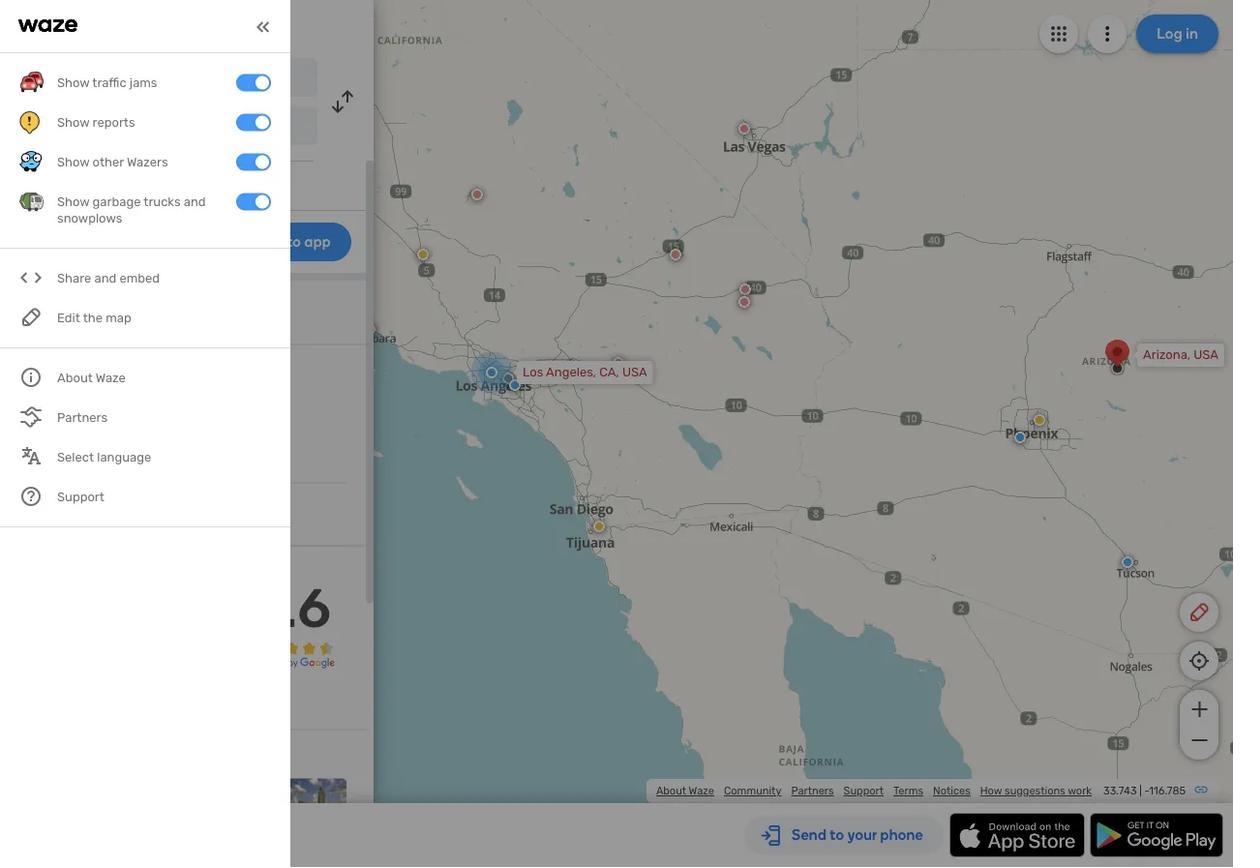Task type: locate. For each thing, give the bounding box(es) containing it.
image 4 of los angeles, los angeles image
[[268, 779, 347, 858]]

location image
[[19, 114, 43, 138]]

los left 'angeles,'
[[523, 365, 544, 380]]

zoom in image
[[1188, 698, 1212, 721]]

usa down driving directions
[[175, 73, 198, 86]]

ca, down driving
[[153, 73, 172, 86]]

los angeles ca, usa down driving
[[71, 71, 198, 87]]

support
[[844, 785, 884, 798]]

point
[[73, 313, 105, 329]]

33.743
[[1104, 785, 1137, 798]]

zoom out image
[[1188, 729, 1212, 752]]

and
[[94, 271, 116, 286]]

ca,
[[153, 73, 172, 86], [600, 365, 620, 380], [19, 393, 41, 409]]

los down starting point button
[[19, 367, 53, 389]]

current location image
[[19, 66, 43, 89]]

terms
[[894, 785, 924, 798]]

clock image
[[15, 171, 38, 195]]

starting point button
[[19, 313, 105, 344]]

waze
[[689, 785, 715, 798]]

starting
[[19, 313, 69, 329]]

arizona usa
[[71, 120, 148, 136]]

angeles
[[96, 71, 147, 87], [57, 367, 133, 389]]

los angeles, ca, usa
[[523, 365, 648, 380]]

destination
[[134, 313, 206, 329]]

link image
[[1194, 782, 1210, 798]]

support link
[[844, 785, 884, 798]]

2 vertical spatial ca,
[[19, 393, 41, 409]]

1 vertical spatial los angeles ca, usa
[[19, 367, 133, 409]]

lacity.org/index.htm link
[[58, 506, 186, 522]]

directions
[[178, 15, 258, 36]]

0 horizontal spatial ca,
[[19, 393, 41, 409]]

0 vertical spatial ca,
[[153, 73, 172, 86]]

|
[[1140, 785, 1142, 798]]

-
[[1145, 785, 1150, 798]]

share and embed link
[[19, 258, 271, 298]]

ca, right 'angeles,'
[[600, 365, 620, 380]]

usa inside the arizona usa
[[125, 121, 148, 135]]

how
[[981, 785, 1003, 798]]

partners
[[792, 785, 834, 798]]

ca, down starting point button
[[19, 393, 41, 409]]

1 vertical spatial ca,
[[600, 365, 620, 380]]

33.743 | -116.785
[[1104, 785, 1186, 798]]

4.6
[[248, 576, 331, 641]]

angeles up the arizona usa in the left top of the page
[[96, 71, 147, 87]]

usa right arizona
[[125, 121, 148, 135]]

community link
[[724, 785, 782, 798]]

1 vertical spatial angeles
[[57, 367, 133, 389]]

usa down starting point button
[[44, 393, 71, 409]]

los angeles ca, usa
[[71, 71, 198, 87], [19, 367, 133, 409]]

work
[[1068, 785, 1092, 798]]

los angeles ca, usa down starting point button
[[19, 367, 133, 409]]

los
[[71, 71, 93, 87], [523, 365, 544, 380], [19, 367, 53, 389]]

usa
[[175, 73, 198, 86], [125, 121, 148, 135], [1194, 348, 1219, 363], [623, 365, 648, 380], [44, 393, 71, 409]]

los up arizona
[[71, 71, 93, 87]]

angeles down the point at the left of the page
[[57, 367, 133, 389]]



Task type: vqa. For each thing, say whether or not it's contained in the screenshot.
bottom Market
no



Task type: describe. For each thing, give the bounding box(es) containing it.
suggestions
[[1005, 785, 1066, 798]]

notices
[[934, 785, 971, 798]]

arizona, usa
[[1144, 348, 1219, 363]]

0 vertical spatial los angeles ca, usa
[[71, 71, 198, 87]]

community
[[724, 785, 782, 798]]

lacity.org/index.htm
[[58, 506, 186, 522]]

terms link
[[894, 785, 924, 798]]

0 vertical spatial angeles
[[96, 71, 147, 87]]

embed
[[120, 271, 160, 286]]

116.785
[[1150, 785, 1186, 798]]

0 horizontal spatial los
[[19, 367, 53, 389]]

share and embed
[[57, 271, 160, 286]]

pencil image
[[1188, 601, 1212, 625]]

driving directions
[[116, 15, 258, 36]]

about
[[657, 785, 687, 798]]

computer image
[[19, 503, 43, 526]]

usa right 'arizona,'
[[1194, 348, 1219, 363]]

how suggestions work link
[[981, 785, 1092, 798]]

angeles,
[[546, 365, 597, 380]]

about waze link
[[657, 785, 715, 798]]

usa right 'angeles,'
[[623, 365, 648, 380]]

about waze community partners support terms notices how suggestions work
[[657, 785, 1092, 798]]

arizona,
[[1144, 348, 1191, 363]]

partners link
[[792, 785, 834, 798]]

code image
[[19, 266, 44, 290]]

starting point
[[19, 313, 105, 329]]

1 horizontal spatial los
[[71, 71, 93, 87]]

arizona
[[71, 120, 118, 136]]

share
[[57, 271, 91, 286]]

2 horizontal spatial los
[[523, 365, 544, 380]]

2 horizontal spatial ca,
[[600, 365, 620, 380]]

notices link
[[934, 785, 971, 798]]

1 horizontal spatial ca,
[[153, 73, 172, 86]]

driving
[[116, 15, 174, 36]]



